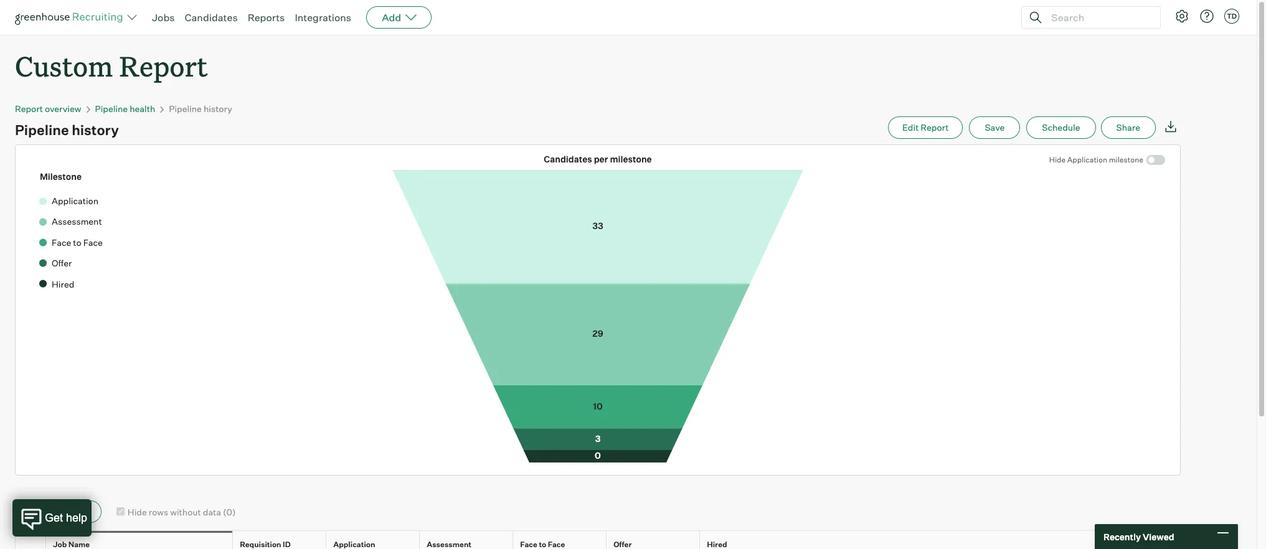 Task type: vqa. For each thing, say whether or not it's contained in the screenshot.
only to the right
no



Task type: describe. For each thing, give the bounding box(es) containing it.
viewed
[[1143, 532, 1174, 542]]

add
[[382, 11, 401, 24]]

hide for hide rows without data (0)
[[128, 507, 147, 517]]

edit report link
[[888, 117, 963, 139]]

report overview link
[[15, 103, 81, 114]]

Hide rows without data (0) checkbox
[[116, 507, 124, 515]]

milestone
[[1109, 155, 1143, 165]]

schedule
[[1042, 122, 1080, 133]]

data
[[203, 507, 221, 517]]

reports
[[248, 11, 285, 24]]

3
[[78, 508, 83, 518]]

Search text field
[[1048, 8, 1149, 26]]

configure image
[[1175, 9, 1189, 24]]

without
[[170, 507, 201, 517]]

0 vertical spatial history
[[204, 103, 232, 114]]

add button
[[366, 6, 432, 29]]

5 column header from the left
[[513, 531, 609, 549]]

pipeline history link
[[169, 103, 232, 114]]

filter image
[[26, 508, 36, 518]]

health
[[130, 103, 155, 114]]

share button
[[1101, 117, 1156, 139]]

pipeline for pipeline health link
[[95, 103, 128, 114]]

schedule button
[[1027, 117, 1096, 139]]

0 horizontal spatial history
[[72, 122, 119, 138]]

1 column header from the left
[[46, 531, 235, 549]]

0 horizontal spatial pipeline history
[[15, 122, 119, 138]]

(0)
[[223, 507, 236, 517]]

edit report
[[902, 122, 949, 133]]

1 horizontal spatial pipeline history
[[169, 103, 232, 114]]

hide rows without data (0)
[[128, 507, 236, 517]]

jobs link
[[152, 11, 175, 24]]

share
[[1116, 122, 1140, 133]]

report overview
[[15, 103, 81, 114]]

1 vertical spatial report
[[15, 103, 43, 114]]

overview
[[45, 103, 81, 114]]

6 column header from the left
[[607, 531, 702, 549]]

save and schedule this report to revisit it! element
[[969, 117, 1027, 139]]

pipeline health
[[95, 103, 155, 114]]

custom report
[[15, 47, 208, 84]]



Task type: locate. For each thing, give the bounding box(es) containing it.
0 vertical spatial report
[[119, 47, 208, 84]]

hide right hide rows without data (0) option
[[128, 507, 147, 517]]

3 column header from the left
[[326, 531, 422, 549]]

filters
[[42, 507, 68, 518]]

download image
[[1163, 119, 1178, 134]]

0 vertical spatial hide
[[1049, 155, 1066, 165]]

edit
[[902, 122, 919, 133]]

1 horizontal spatial hide
[[1049, 155, 1066, 165]]

4 column header from the left
[[420, 531, 516, 549]]

0 horizontal spatial report
[[15, 103, 43, 114]]

hide application milestone
[[1049, 155, 1143, 165]]

report for edit report
[[921, 122, 949, 133]]

recently viewed
[[1104, 532, 1174, 542]]

1 horizontal spatial pipeline
[[95, 103, 128, 114]]

2 horizontal spatial report
[[921, 122, 949, 133]]

hide for hide application milestone
[[1049, 155, 1066, 165]]

integrations link
[[295, 11, 351, 24]]

pipeline history
[[169, 103, 232, 114], [15, 122, 119, 138]]

candidates
[[185, 11, 238, 24]]

1 horizontal spatial history
[[204, 103, 232, 114]]

pipeline down the report overview 'link' on the left top
[[15, 122, 69, 138]]

rows
[[149, 507, 168, 517]]

hide
[[1049, 155, 1066, 165], [128, 507, 147, 517]]

report left overview
[[15, 103, 43, 114]]

report for custom report
[[119, 47, 208, 84]]

integrations
[[295, 11, 351, 24]]

td button
[[1224, 9, 1239, 24]]

jobs
[[152, 11, 175, 24]]

reports link
[[248, 11, 285, 24]]

1 horizontal spatial report
[[119, 47, 208, 84]]

hide left application
[[1049, 155, 1066, 165]]

pipeline history right health
[[169, 103, 232, 114]]

recently
[[1104, 532, 1141, 542]]

milestone
[[40, 171, 82, 182]]

row
[[15, 531, 1181, 549]]

pipeline history down overview
[[15, 122, 119, 138]]

report
[[119, 47, 208, 84], [15, 103, 43, 114], [921, 122, 949, 133]]

save
[[985, 122, 1005, 133]]

td
[[1227, 12, 1237, 21]]

2 column header from the left
[[233, 531, 329, 549]]

0 horizontal spatial pipeline
[[15, 122, 69, 138]]

0 horizontal spatial hide
[[128, 507, 147, 517]]

1 vertical spatial pipeline history
[[15, 122, 119, 138]]

column header
[[46, 531, 235, 549], [233, 531, 329, 549], [326, 531, 422, 549], [420, 531, 516, 549], [513, 531, 609, 549], [607, 531, 702, 549]]

td button
[[1222, 6, 1242, 26]]

pipeline left health
[[95, 103, 128, 114]]

save button
[[969, 117, 1020, 139]]

2 horizontal spatial pipeline
[[169, 103, 202, 114]]

greenhouse recruiting image
[[15, 10, 127, 25]]

1 vertical spatial history
[[72, 122, 119, 138]]

application
[[1067, 155, 1107, 165]]

report up health
[[119, 47, 208, 84]]

history
[[204, 103, 232, 114], [72, 122, 119, 138]]

pipeline right health
[[169, 103, 202, 114]]

pipeline for pipeline history link
[[169, 103, 202, 114]]

pipeline health link
[[95, 103, 155, 114]]

pipeline
[[95, 103, 128, 114], [169, 103, 202, 114], [15, 122, 69, 138]]

1 vertical spatial hide
[[128, 507, 147, 517]]

0 vertical spatial pipeline history
[[169, 103, 232, 114]]

report right the edit
[[921, 122, 949, 133]]

candidates link
[[185, 11, 238, 24]]

2 vertical spatial report
[[921, 122, 949, 133]]

custom
[[15, 47, 113, 84]]



